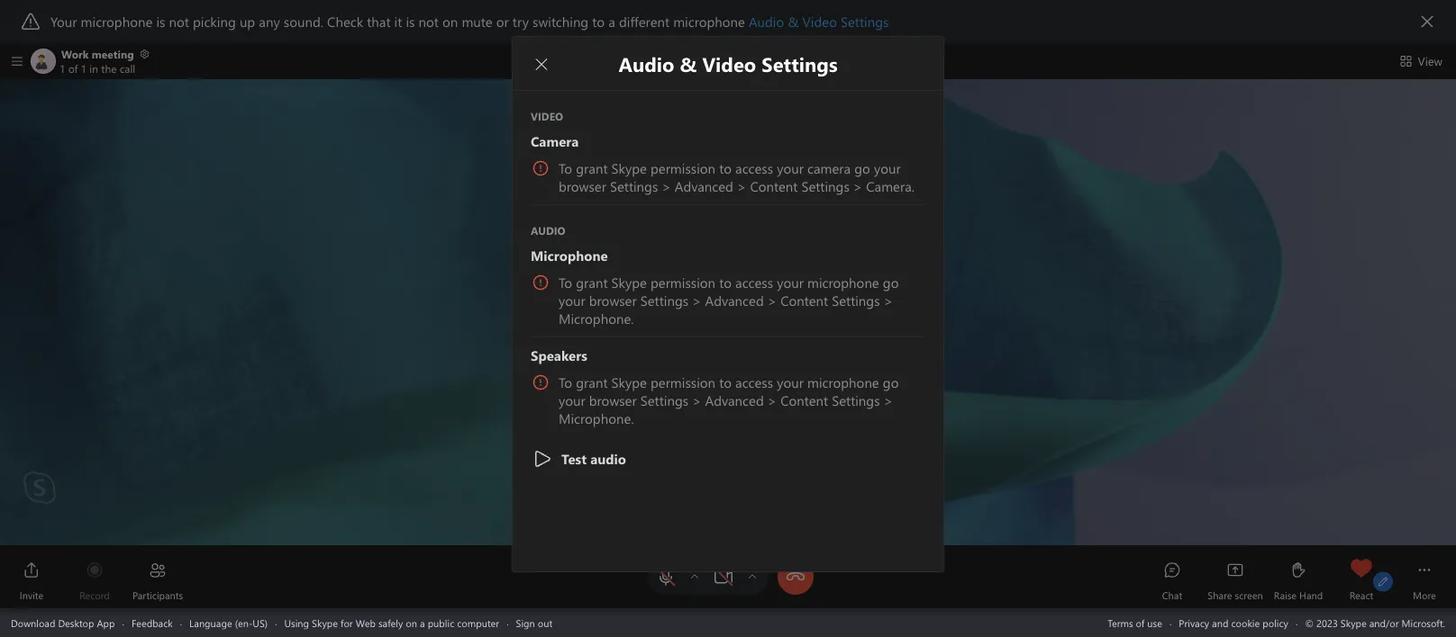 Task type: describe. For each thing, give the bounding box(es) containing it.
2 microphone from the top
[[807, 374, 879, 392]]

and
[[1212, 617, 1228, 630]]

camera.
[[866, 178, 915, 196]]

using skype for web safely on a public computer link
[[284, 617, 499, 630]]

1 microphone from the top
[[807, 274, 879, 292]]

language (en-us)
[[189, 617, 268, 630]]

using
[[284, 617, 309, 630]]

privacy and cookie policy
[[1179, 617, 1288, 630]]

terms of use
[[1108, 617, 1162, 630]]

to inside to grant skype permission to access your camera go your browser settings > advanced > content settings > camera.
[[559, 159, 572, 178]]

access inside to grant skype permission to access your camera go your browser settings > advanced > content settings > camera.
[[735, 159, 773, 178]]

app
[[97, 617, 115, 630]]

feedback
[[131, 617, 173, 630]]

sign out link
[[516, 617, 552, 630]]

3 access from the top
[[735, 374, 773, 392]]

2 to from the top
[[719, 274, 732, 292]]

2 vertical spatial go
[[883, 374, 899, 392]]

grant inside to grant skype permission to access your camera go your browser settings > advanced > content settings > camera.
[[576, 159, 608, 178]]

1 microphone. from the top
[[559, 310, 634, 328]]

browser inside to grant skype permission to access your camera go your browser settings > advanced > content settings > camera.
[[559, 178, 606, 196]]

privacy
[[1179, 617, 1209, 630]]

2 vertical spatial advanced
[[705, 392, 764, 410]]

2 vertical spatial content
[[780, 392, 828, 410]]

feedback link
[[131, 617, 173, 630]]

2 microphone. from the top
[[559, 410, 634, 428]]

terms
[[1108, 617, 1133, 630]]

3 permission from the top
[[651, 374, 715, 392]]

using skype for web safely on a public computer
[[284, 617, 499, 630]]

1 vertical spatial content
[[780, 292, 828, 310]]

language (en-us) link
[[189, 617, 268, 630]]

out
[[538, 617, 552, 630]]

2 to from the top
[[559, 274, 572, 292]]

2 vertical spatial browser
[[589, 392, 637, 410]]

safely
[[378, 617, 403, 630]]

to grant skype permission to access your camera go your browser settings > advanced > content settings > camera.
[[559, 159, 915, 196]]

computer
[[457, 617, 499, 630]]

privacy and cookie policy link
[[1179, 617, 1288, 630]]

to inside to grant skype permission to access your camera go your browser settings > advanced > content settings > camera.
[[719, 159, 732, 178]]



Task type: vqa. For each thing, say whether or not it's contained in the screenshot.
2nd Miller from the bottom
no



Task type: locate. For each thing, give the bounding box(es) containing it.
0 vertical spatial to
[[719, 159, 732, 178]]

terms of use link
[[1108, 617, 1162, 630]]

sign
[[516, 617, 535, 630]]

grant
[[576, 159, 608, 178], [576, 274, 608, 292], [576, 374, 608, 392]]

camera
[[807, 159, 851, 178]]

>
[[662, 178, 671, 196], [737, 178, 746, 196], [853, 178, 862, 196], [692, 292, 701, 310], [768, 292, 777, 310], [884, 292, 893, 310], [692, 392, 701, 410], [768, 392, 777, 410], [884, 392, 893, 410]]

to
[[719, 159, 732, 178], [719, 274, 732, 292], [719, 374, 732, 392]]

settings
[[610, 178, 658, 196], [801, 178, 849, 196], [640, 292, 688, 310], [832, 292, 880, 310], [640, 392, 688, 410], [832, 392, 880, 410]]

to grant skype permission to access your microphone go your browser settings > advanced > content settings > microphone.
[[559, 274, 902, 328], [559, 374, 902, 428]]

for
[[341, 617, 353, 630]]

skype inside to grant skype permission to access your camera go your browser settings > advanced > content settings > camera.
[[611, 159, 647, 178]]

0 vertical spatial microphone
[[807, 274, 879, 292]]

download desktop app
[[11, 617, 115, 630]]

1 to from the top
[[559, 159, 572, 178]]

1 vertical spatial access
[[735, 274, 773, 292]]

0 vertical spatial to grant skype permission to access your microphone go your browser settings > advanced > content settings > microphone.
[[559, 274, 902, 328]]

2 permission from the top
[[651, 274, 715, 292]]

download
[[11, 617, 55, 630]]

permission inside to grant skype permission to access your camera go your browser settings > advanced > content settings > camera.
[[651, 159, 715, 178]]

1 vertical spatial browser
[[589, 292, 637, 310]]

microphone
[[807, 274, 879, 292], [807, 374, 879, 392]]

of
[[1136, 617, 1145, 630]]

1 vertical spatial grant
[[576, 274, 608, 292]]

sign out
[[516, 617, 552, 630]]

skype
[[611, 159, 647, 178], [611, 274, 647, 292], [611, 374, 647, 392], [312, 617, 338, 630]]

go
[[854, 159, 870, 178], [883, 274, 899, 292], [883, 374, 899, 392]]

microphone.
[[559, 310, 634, 328], [559, 410, 634, 428]]

2 grant from the top
[[576, 274, 608, 292]]

3 to from the top
[[559, 374, 572, 392]]

3 grant from the top
[[576, 374, 608, 392]]

a
[[420, 617, 425, 630]]

(en-
[[235, 617, 253, 630]]

1 access from the top
[[735, 159, 773, 178]]

your
[[777, 159, 804, 178], [874, 159, 901, 178], [777, 274, 804, 292], [559, 292, 585, 310], [777, 374, 804, 392], [559, 392, 585, 410]]

2 vertical spatial to
[[719, 374, 732, 392]]

download desktop app link
[[11, 617, 115, 630]]

public
[[428, 617, 454, 630]]

on
[[406, 617, 417, 630]]

us)
[[253, 617, 268, 630]]

0 vertical spatial advanced
[[675, 178, 733, 196]]

content inside to grant skype permission to access your camera go your browser settings > advanced > content settings > camera.
[[750, 178, 798, 196]]

2 access from the top
[[735, 274, 773, 292]]

0 vertical spatial access
[[735, 159, 773, 178]]

1 permission from the top
[[651, 159, 715, 178]]

0 vertical spatial go
[[854, 159, 870, 178]]

2 vertical spatial grant
[[576, 374, 608, 392]]

0 vertical spatial grant
[[576, 159, 608, 178]]

policy
[[1263, 617, 1288, 630]]

1 to from the top
[[719, 159, 732, 178]]

1 vertical spatial advanced
[[705, 292, 764, 310]]

0 vertical spatial permission
[[651, 159, 715, 178]]

2 to grant skype permission to access your microphone go your browser settings > advanced > content settings > microphone. from the top
[[559, 374, 902, 428]]

advanced inside to grant skype permission to access your camera go your browser settings > advanced > content settings > camera.
[[675, 178, 733, 196]]

1 vertical spatial to grant skype permission to access your microphone go your browser settings > advanced > content settings > microphone.
[[559, 374, 902, 428]]

content
[[750, 178, 798, 196], [780, 292, 828, 310], [780, 392, 828, 410]]

browser
[[559, 178, 606, 196], [589, 292, 637, 310], [589, 392, 637, 410]]

1 vertical spatial to
[[719, 274, 732, 292]]

cookie
[[1231, 617, 1260, 630]]

0 vertical spatial to
[[559, 159, 572, 178]]

1 to grant skype permission to access your microphone go your browser settings > advanced > content settings > microphone. from the top
[[559, 274, 902, 328]]

1 vertical spatial to
[[559, 274, 572, 292]]

1 vertical spatial microphone.
[[559, 410, 634, 428]]

to
[[559, 159, 572, 178], [559, 274, 572, 292], [559, 374, 572, 392]]

1 vertical spatial microphone
[[807, 374, 879, 392]]

1 grant from the top
[[576, 159, 608, 178]]

permission
[[651, 159, 715, 178], [651, 274, 715, 292], [651, 374, 715, 392]]

3 to from the top
[[719, 374, 732, 392]]

0 vertical spatial content
[[750, 178, 798, 196]]

advanced
[[675, 178, 733, 196], [705, 292, 764, 310], [705, 392, 764, 410]]

2 vertical spatial permission
[[651, 374, 715, 392]]

language
[[189, 617, 232, 630]]

2 vertical spatial to
[[559, 374, 572, 392]]

use
[[1147, 617, 1162, 630]]

1 vertical spatial go
[[883, 274, 899, 292]]

2 vertical spatial access
[[735, 374, 773, 392]]

desktop
[[58, 617, 94, 630]]

0 vertical spatial microphone.
[[559, 310, 634, 328]]

web
[[356, 617, 376, 630]]

go inside to grant skype permission to access your camera go your browser settings > advanced > content settings > camera.
[[854, 159, 870, 178]]

access
[[735, 159, 773, 178], [735, 274, 773, 292], [735, 374, 773, 392]]

0 vertical spatial browser
[[559, 178, 606, 196]]

1 vertical spatial permission
[[651, 274, 715, 292]]



